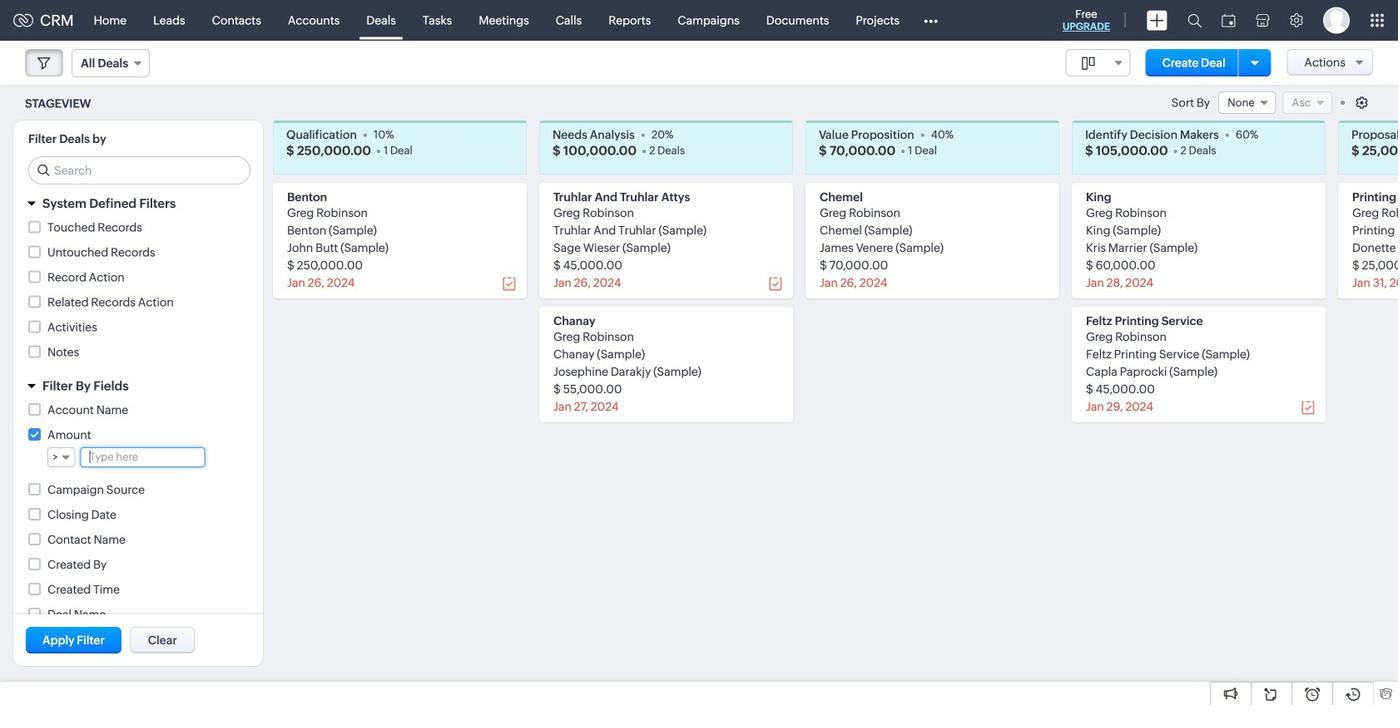 Task type: vqa. For each thing, say whether or not it's contained in the screenshot.
Signals element
no



Task type: describe. For each thing, give the bounding box(es) containing it.
profile image
[[1324, 7, 1350, 34]]

search element
[[1178, 0, 1212, 41]]

Search text field
[[29, 157, 250, 184]]

calendar image
[[1222, 14, 1236, 27]]

size image
[[1082, 56, 1095, 71]]

create menu image
[[1147, 10, 1168, 30]]

Other Modules field
[[913, 7, 949, 34]]

search image
[[1188, 13, 1202, 27]]

none field size
[[1066, 49, 1131, 77]]



Task type: locate. For each thing, give the bounding box(es) containing it.
None field
[[72, 49, 150, 77], [1066, 49, 1131, 77], [1219, 92, 1277, 114], [47, 448, 75, 468], [72, 49, 150, 77], [1219, 92, 1277, 114], [47, 448, 75, 468]]

create menu element
[[1137, 0, 1178, 40]]

profile element
[[1314, 0, 1360, 40]]

Type here text field
[[81, 449, 204, 467]]

logo image
[[13, 14, 33, 27]]



